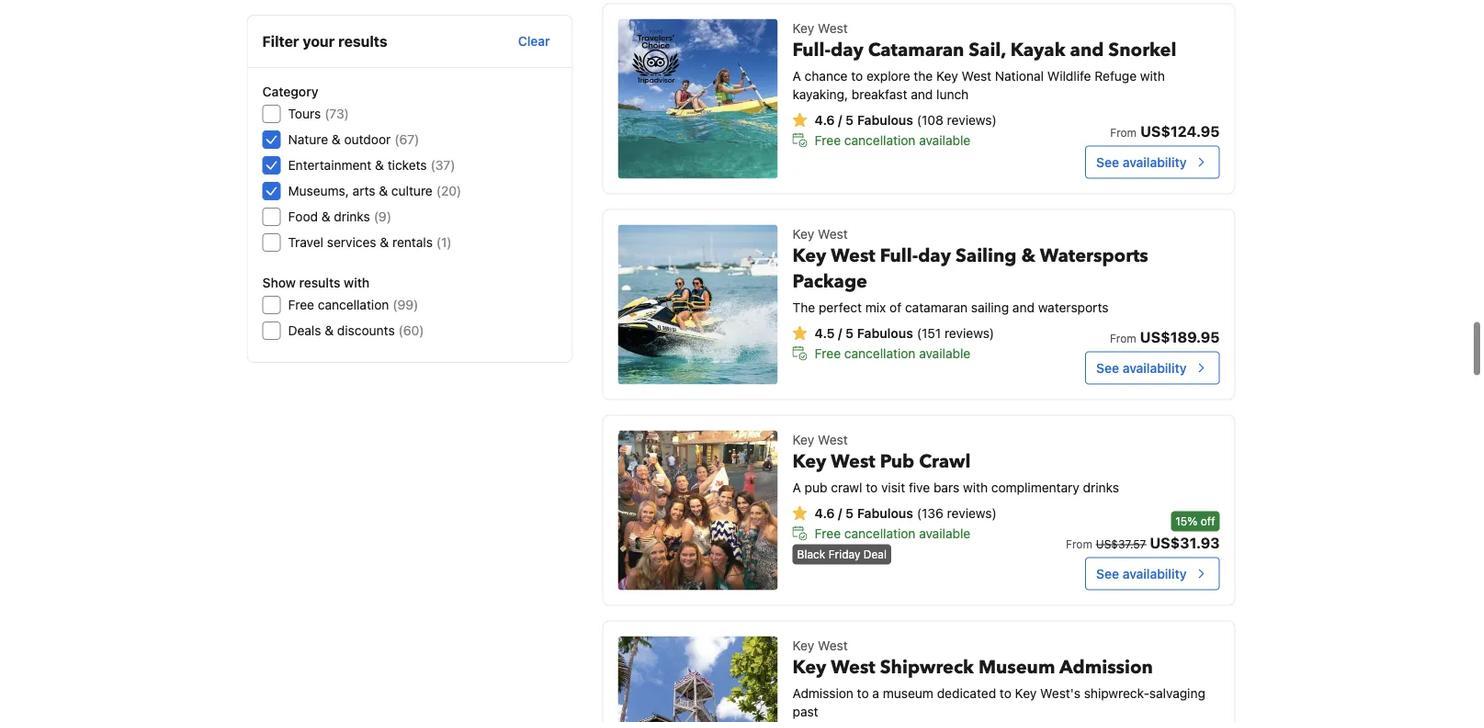 Task type: describe. For each thing, give the bounding box(es) containing it.
the
[[793, 300, 816, 315]]

reviews) for day
[[945, 326, 995, 341]]

breakfast
[[852, 87, 908, 102]]

fabulous for pub
[[858, 506, 914, 521]]

black
[[798, 549, 826, 561]]

entertainment & tickets (37)
[[288, 158, 456, 173]]

see availability for full-day catamaran sail, kayak and snorkel
[[1097, 155, 1187, 170]]

full- inside key west full-day catamaran sail, kayak and snorkel a chance to explore the key west national wildlife refuge with kayaking, breakfast and lunch
[[793, 37, 831, 63]]

see availability for key west full-day sailing & watersports package
[[1097, 361, 1187, 376]]

us$124.95
[[1141, 122, 1220, 140]]

see for key west full-day sailing & watersports package
[[1097, 361, 1120, 376]]

services
[[327, 235, 377, 250]]

4.5
[[815, 326, 835, 341]]

catamaran
[[906, 300, 968, 315]]

show results with
[[262, 275, 370, 291]]

salvaging
[[1150, 686, 1206, 701]]

nature & outdoor (67)
[[288, 132, 420, 147]]

5 for a
[[846, 112, 854, 127]]

0 vertical spatial drinks
[[334, 209, 370, 224]]

food & drinks (9)
[[288, 209, 392, 224]]

chance
[[805, 68, 848, 83]]

and inside key west key west full-day sailing & watersports package the perfect mix of catamaran sailing and watersports
[[1013, 300, 1035, 315]]

full- inside key west key west full-day sailing & watersports package the perfect mix of catamaran sailing and watersports
[[881, 243, 919, 269]]

reviews) for crawl
[[947, 506, 997, 521]]

off
[[1201, 515, 1216, 528]]

to inside key west full-day catamaran sail, kayak and snorkel a chance to explore the key west national wildlife refuge with kayaking, breakfast and lunch
[[852, 68, 864, 83]]

discounts
[[337, 323, 395, 338]]

arts
[[353, 183, 376, 199]]

friday
[[829, 549, 861, 561]]

the
[[914, 68, 933, 83]]

key west key west full-day sailing & watersports package the perfect mix of catamaran sailing and watersports
[[793, 226, 1149, 315]]

drinks inside key west key west pub crawl a pub crawl to visit five bars with complimentary drinks
[[1084, 480, 1120, 495]]

/ for a
[[839, 112, 843, 127]]

4.5 / 5 fabulous (151 reviews)
[[815, 326, 995, 341]]

tours
[[288, 106, 321, 121]]

of
[[890, 300, 902, 315]]

dedicated
[[937, 686, 997, 701]]

museums, arts & culture (20)
[[288, 183, 462, 199]]

available for day
[[920, 346, 971, 361]]

/ for to
[[839, 506, 843, 521]]

travel services & rentals (1)
[[288, 235, 452, 250]]

museum
[[883, 686, 934, 701]]

available for crawl
[[920, 526, 971, 541]]

& right food
[[322, 209, 331, 224]]

(99)
[[393, 297, 419, 313]]

perfect
[[819, 300, 862, 315]]

sail,
[[969, 37, 1006, 63]]

see for full-day catamaran sail, kayak and snorkel
[[1097, 155, 1120, 170]]

/ for package
[[838, 326, 843, 341]]

(60)
[[399, 323, 424, 338]]

filter your results
[[262, 33, 388, 50]]

crawl
[[920, 449, 971, 475]]

museum
[[979, 655, 1056, 680]]

fabulous for catamaran
[[858, 112, 914, 127]]

sailing
[[956, 243, 1017, 269]]

fabulous for full-
[[858, 326, 914, 341]]

& right arts at the top left of page
[[379, 183, 388, 199]]

pub
[[881, 449, 915, 475]]

refuge
[[1095, 68, 1137, 83]]

a inside key west key west pub crawl a pub crawl to visit five bars with complimentary drinks
[[793, 480, 802, 495]]

us$189.95
[[1141, 328, 1220, 346]]

key west key west shipwreck museum admission admission to a museum dedicated to key west's shipwreck-salvaging past
[[793, 638, 1206, 720]]

cancellation up the 'deals & discounts (60)' at the top left of the page
[[318, 297, 389, 313]]

to down museum
[[1000, 686, 1012, 701]]

explore
[[867, 68, 911, 83]]

five
[[909, 480, 931, 495]]

snorkel
[[1109, 37, 1177, 63]]

us$31.93
[[1151, 534, 1220, 552]]

availability for key west full-day sailing & watersports package
[[1123, 361, 1187, 376]]

travel
[[288, 235, 324, 250]]

free cancellation available for package
[[815, 346, 971, 361]]

from us$124.95
[[1111, 122, 1220, 140]]

tours (73)
[[288, 106, 349, 121]]

& right deals
[[325, 323, 334, 338]]

lunch
[[937, 87, 969, 102]]

sailing
[[972, 300, 1010, 315]]

food
[[288, 209, 318, 224]]

package
[[793, 269, 868, 294]]

(37)
[[431, 158, 456, 173]]

deals
[[288, 323, 321, 338]]

from for key west full-day sailing & watersports package
[[1111, 332, 1137, 345]]

1 vertical spatial admission
[[793, 686, 854, 701]]

see for key west pub crawl
[[1097, 566, 1120, 582]]

15% off
[[1176, 515, 1216, 528]]

west's
[[1041, 686, 1081, 701]]

clear button
[[511, 25, 558, 58]]

5 for package
[[846, 326, 854, 341]]

show
[[262, 275, 296, 291]]



Task type: locate. For each thing, give the bounding box(es) containing it.
free up black friday deal
[[815, 526, 841, 541]]

museums,
[[288, 183, 349, 199]]

3 fabulous from the top
[[858, 506, 914, 521]]

see down from us$124.95
[[1097, 155, 1120, 170]]

from us$189.95
[[1111, 328, 1220, 346]]

0 vertical spatial see
[[1097, 155, 1120, 170]]

0 horizontal spatial and
[[911, 87, 933, 102]]

a
[[793, 68, 802, 83], [793, 480, 802, 495]]

1 horizontal spatial and
[[1013, 300, 1035, 315]]

to left a
[[857, 686, 869, 701]]

free cancellation available for to
[[815, 526, 971, 541]]

1 vertical spatial availability
[[1123, 361, 1187, 376]]

2 vertical spatial see availability
[[1097, 566, 1187, 582]]

1 fabulous from the top
[[858, 112, 914, 127]]

1 vertical spatial and
[[911, 87, 933, 102]]

fabulous
[[858, 112, 914, 127], [858, 326, 914, 341], [858, 506, 914, 521]]

2 vertical spatial and
[[1013, 300, 1035, 315]]

0 vertical spatial full-
[[793, 37, 831, 63]]

availability for full-day catamaran sail, kayak and snorkel
[[1123, 155, 1187, 170]]

1 horizontal spatial drinks
[[1084, 480, 1120, 495]]

full- up of at the right top of the page
[[881, 243, 919, 269]]

from
[[1111, 127, 1137, 139], [1111, 332, 1137, 345], [1067, 538, 1093, 551]]

1 vertical spatial with
[[344, 275, 370, 291]]

2 vertical spatial free cancellation available
[[815, 526, 971, 541]]

mix
[[866, 300, 887, 315]]

3 availability from the top
[[1123, 566, 1187, 582]]

(67)
[[395, 132, 420, 147]]

& inside key west key west full-day sailing & watersports package the perfect mix of catamaran sailing and watersports
[[1022, 243, 1036, 269]]

15%
[[1176, 515, 1198, 528]]

1 vertical spatial from
[[1111, 332, 1137, 345]]

3 / from the top
[[839, 506, 843, 521]]

key
[[793, 20, 815, 36], [937, 68, 959, 83], [793, 226, 815, 241], [793, 243, 827, 269], [793, 432, 815, 447], [793, 449, 827, 475], [793, 638, 815, 653], [793, 655, 827, 680], [1016, 686, 1037, 701]]

2 available from the top
[[920, 346, 971, 361]]

availability down from us$124.95
[[1123, 155, 1187, 170]]

day inside key west full-day catamaran sail, kayak and snorkel a chance to explore the key west national wildlife refuge with kayaking, breakfast and lunch
[[831, 37, 864, 63]]

1 vertical spatial available
[[920, 346, 971, 361]]

0 vertical spatial reviews)
[[948, 112, 997, 127]]

day up the catamaran
[[919, 243, 952, 269]]

0 horizontal spatial day
[[831, 37, 864, 63]]

rentals
[[393, 235, 433, 250]]

4.6 / 5 fabulous (136 reviews)
[[815, 506, 997, 521]]

0 vertical spatial free cancellation available
[[815, 133, 971, 148]]

see availability down from us$37.57 us$31.93
[[1097, 566, 1187, 582]]

cancellation
[[845, 133, 916, 148], [318, 297, 389, 313], [845, 346, 916, 361], [845, 526, 916, 541]]

fabulous down visit
[[858, 506, 914, 521]]

2 a from the top
[[793, 480, 802, 495]]

0 vertical spatial from
[[1111, 127, 1137, 139]]

1 horizontal spatial admission
[[1060, 655, 1154, 680]]

2 vertical spatial fabulous
[[858, 506, 914, 521]]

drinks up services
[[334, 209, 370, 224]]

0 vertical spatial results
[[338, 33, 388, 50]]

free down 4.5
[[815, 346, 841, 361]]

1 horizontal spatial full-
[[881, 243, 919, 269]]

0 vertical spatial a
[[793, 68, 802, 83]]

0 horizontal spatial admission
[[793, 686, 854, 701]]

and up wildlife
[[1071, 37, 1105, 63]]

drinks up the us$37.57
[[1084, 480, 1120, 495]]

day inside key west key west full-day sailing & watersports package the perfect mix of catamaran sailing and watersports
[[919, 243, 952, 269]]

culture
[[392, 183, 433, 199]]

reviews) down lunch
[[948, 112, 997, 127]]

with down snorkel
[[1141, 68, 1166, 83]]

2 availability from the top
[[1123, 361, 1187, 376]]

3 available from the top
[[920, 526, 971, 541]]

3 see from the top
[[1097, 566, 1120, 582]]

2 free cancellation available from the top
[[815, 346, 971, 361]]

2 vertical spatial from
[[1067, 538, 1093, 551]]

(1)
[[437, 235, 452, 250]]

1 vertical spatial day
[[919, 243, 952, 269]]

and right the sailing
[[1013, 300, 1035, 315]]

0 horizontal spatial full-
[[793, 37, 831, 63]]

results up free cancellation (99)
[[299, 275, 341, 291]]

2 fabulous from the top
[[858, 326, 914, 341]]

1 vertical spatial see
[[1097, 361, 1120, 376]]

2 see from the top
[[1097, 361, 1120, 376]]

0 vertical spatial fabulous
[[858, 112, 914, 127]]

tickets
[[388, 158, 427, 173]]

shipwreck-
[[1085, 686, 1150, 701]]

0 vertical spatial see availability
[[1097, 155, 1187, 170]]

1 vertical spatial fabulous
[[858, 326, 914, 341]]

& right "sailing"
[[1022, 243, 1036, 269]]

a left chance
[[793, 68, 802, 83]]

to left visit
[[866, 480, 878, 495]]

with inside key west full-day catamaran sail, kayak and snorkel a chance to explore the key west national wildlife refuge with kayaking, breakfast and lunch
[[1141, 68, 1166, 83]]

a left pub at bottom right
[[793, 480, 802, 495]]

watersports
[[1041, 243, 1149, 269]]

with inside key west key west pub crawl a pub crawl to visit five bars with complimentary drinks
[[964, 480, 988, 495]]

fabulous down breakfast
[[858, 112, 914, 127]]

1 vertical spatial full-
[[881, 243, 919, 269]]

visit
[[882, 480, 906, 495]]

from inside from us$189.95
[[1111, 332, 1137, 345]]

1 vertical spatial drinks
[[1084, 480, 1120, 495]]

(20)
[[437, 183, 462, 199]]

to up breakfast
[[852, 68, 864, 83]]

free
[[815, 133, 841, 148], [288, 297, 314, 313], [815, 346, 841, 361], [815, 526, 841, 541]]

see down the us$37.57
[[1097, 566, 1120, 582]]

free for key west pub crawl
[[815, 526, 841, 541]]

available down (136
[[920, 526, 971, 541]]

0 horizontal spatial with
[[344, 275, 370, 291]]

free for full-day catamaran sail, kayak and snorkel
[[815, 133, 841, 148]]

available for sail,
[[920, 133, 971, 148]]

from left the us$189.95
[[1111, 332, 1137, 345]]

key west shipwreck museum admission image
[[618, 637, 778, 723]]

1 vertical spatial /
[[838, 326, 843, 341]]

2 vertical spatial availability
[[1123, 566, 1187, 582]]

1 vertical spatial 4.6
[[815, 506, 835, 521]]

/ down the crawl
[[839, 506, 843, 521]]

to
[[852, 68, 864, 83], [866, 480, 878, 495], [857, 686, 869, 701], [1000, 686, 1012, 701]]

4.6 / 5 fabulous (108 reviews)
[[815, 112, 997, 127]]

availability for key west pub crawl
[[1123, 566, 1187, 582]]

with right bars
[[964, 480, 988, 495]]

(9)
[[374, 209, 392, 224]]

a
[[873, 686, 880, 701]]

full-
[[793, 37, 831, 63], [881, 243, 919, 269]]

shipwreck
[[881, 655, 974, 680]]

2 see availability from the top
[[1097, 361, 1187, 376]]

(151
[[917, 326, 942, 341]]

free cancellation available for a
[[815, 133, 971, 148]]

1 availability from the top
[[1123, 155, 1187, 170]]

5 down kayaking,
[[846, 112, 854, 127]]

us$37.57
[[1097, 538, 1147, 551]]

2 vertical spatial reviews)
[[947, 506, 997, 521]]

4.6 for key
[[815, 506, 835, 521]]

available down (108 at the right of the page
[[920, 133, 971, 148]]

(73)
[[325, 106, 349, 121]]

see availability for key west pub crawl
[[1097, 566, 1187, 582]]

1 vertical spatial results
[[299, 275, 341, 291]]

clear
[[518, 34, 550, 49]]

1 / from the top
[[839, 112, 843, 127]]

outdoor
[[344, 132, 391, 147]]

deal
[[864, 549, 887, 561]]

results
[[338, 33, 388, 50], [299, 275, 341, 291]]

0 horizontal spatial drinks
[[334, 209, 370, 224]]

cancellation up deal
[[845, 526, 916, 541]]

available down (151 on the top right of the page
[[920, 346, 971, 361]]

kayaking,
[[793, 87, 849, 102]]

1 horizontal spatial day
[[919, 243, 952, 269]]

kayak
[[1011, 37, 1066, 63]]

a inside key west full-day catamaran sail, kayak and snorkel a chance to explore the key west national wildlife refuge with kayaking, breakfast and lunch
[[793, 68, 802, 83]]

from inside from us$124.95
[[1111, 127, 1137, 139]]

5 down the crawl
[[846, 506, 854, 521]]

2 horizontal spatial with
[[1141, 68, 1166, 83]]

3 see availability from the top
[[1097, 566, 1187, 582]]

2 vertical spatial with
[[964, 480, 988, 495]]

0 vertical spatial 4.6
[[815, 112, 835, 127]]

1 vertical spatial reviews)
[[945, 326, 995, 341]]

1 free cancellation available from the top
[[815, 133, 971, 148]]

1 see from the top
[[1097, 155, 1120, 170]]

free cancellation available down 4.6 / 5 fabulous (108 reviews)
[[815, 133, 971, 148]]

& down (9)
[[380, 235, 389, 250]]

2 / from the top
[[838, 326, 843, 341]]

complimentary
[[992, 480, 1080, 495]]

cancellation for to
[[845, 526, 916, 541]]

2 vertical spatial available
[[920, 526, 971, 541]]

west
[[818, 20, 848, 36], [962, 68, 992, 83], [818, 226, 848, 241], [831, 243, 876, 269], [818, 432, 848, 447], [831, 449, 876, 475], [818, 638, 848, 653], [831, 655, 876, 680]]

free for key west full-day sailing & watersports package
[[815, 346, 841, 361]]

reviews) down bars
[[947, 506, 997, 521]]

fabulous down mix
[[858, 326, 914, 341]]

free cancellation available down 4.6 / 5 fabulous (136 reviews) on the bottom
[[815, 526, 971, 541]]

see down from us$189.95
[[1097, 361, 1120, 376]]

admission up past
[[793, 686, 854, 701]]

4.6
[[815, 112, 835, 127], [815, 506, 835, 521]]

1 vertical spatial see availability
[[1097, 361, 1187, 376]]

with
[[1141, 68, 1166, 83], [344, 275, 370, 291], [964, 480, 988, 495]]

free down kayaking,
[[815, 133, 841, 148]]

to inside key west key west pub crawl a pub crawl to visit five bars with complimentary drinks
[[866, 480, 878, 495]]

free cancellation (99)
[[288, 297, 419, 313]]

black friday deal
[[798, 549, 887, 561]]

reviews) down the sailing
[[945, 326, 995, 341]]

5
[[846, 112, 854, 127], [846, 326, 854, 341], [846, 506, 854, 521]]

free cancellation available down 4.5 / 5 fabulous (151 reviews)
[[815, 346, 971, 361]]

3 free cancellation available from the top
[[815, 526, 971, 541]]

available
[[920, 133, 971, 148], [920, 346, 971, 361], [920, 526, 971, 541]]

0 vertical spatial 5
[[846, 112, 854, 127]]

1 a from the top
[[793, 68, 802, 83]]

1 vertical spatial free cancellation available
[[815, 346, 971, 361]]

day
[[831, 37, 864, 63], [919, 243, 952, 269]]

from inside from us$37.57 us$31.93
[[1067, 538, 1093, 551]]

1 vertical spatial a
[[793, 480, 802, 495]]

0 vertical spatial admission
[[1060, 655, 1154, 680]]

2 4.6 from the top
[[815, 506, 835, 521]]

/
[[839, 112, 843, 127], [838, 326, 843, 341], [839, 506, 843, 521]]

1 available from the top
[[920, 133, 971, 148]]

from left us$124.95
[[1111, 127, 1137, 139]]

see availability
[[1097, 155, 1187, 170], [1097, 361, 1187, 376], [1097, 566, 1187, 582]]

from us$37.57 us$31.93
[[1067, 534, 1220, 552]]

deals & discounts (60)
[[288, 323, 424, 338]]

1 horizontal spatial with
[[964, 480, 988, 495]]

see availability down from us$189.95
[[1097, 361, 1187, 376]]

reviews) for sail,
[[948, 112, 997, 127]]

wildlife
[[1048, 68, 1092, 83]]

admission up shipwreck-
[[1060, 655, 1154, 680]]

category
[[262, 84, 319, 99]]

2 vertical spatial see
[[1097, 566, 1120, 582]]

crawl
[[831, 480, 863, 495]]

0 vertical spatial available
[[920, 133, 971, 148]]

bars
[[934, 480, 960, 495]]

from left the us$37.57
[[1067, 538, 1093, 551]]

catamaran
[[869, 37, 965, 63]]

5 for to
[[846, 506, 854, 521]]

see availability down from us$124.95
[[1097, 155, 1187, 170]]

/ down kayaking,
[[839, 112, 843, 127]]

results right 'your'
[[338, 33, 388, 50]]

full- up chance
[[793, 37, 831, 63]]

0 vertical spatial day
[[831, 37, 864, 63]]

free up deals
[[288, 297, 314, 313]]

&
[[332, 132, 341, 147], [375, 158, 384, 173], [379, 183, 388, 199], [322, 209, 331, 224], [380, 235, 389, 250], [1022, 243, 1036, 269], [325, 323, 334, 338]]

availability down from us$37.57 us$31.93
[[1123, 566, 1187, 582]]

1 vertical spatial 5
[[846, 326, 854, 341]]

cancellation down 4.6 / 5 fabulous (108 reviews)
[[845, 133, 916, 148]]

cancellation for package
[[845, 346, 916, 361]]

national
[[996, 68, 1044, 83]]

and down the
[[911, 87, 933, 102]]

0 vertical spatial with
[[1141, 68, 1166, 83]]

entertainment
[[288, 158, 372, 173]]

1 see availability from the top
[[1097, 155, 1187, 170]]

2 vertical spatial /
[[839, 506, 843, 521]]

cancellation for a
[[845, 133, 916, 148]]

key west full-day catamaran sail, kayak and snorkel a chance to explore the key west national wildlife refuge with kayaking, breakfast and lunch
[[793, 20, 1177, 102]]

and
[[1071, 37, 1105, 63], [911, 87, 933, 102], [1013, 300, 1035, 315]]

watersports
[[1039, 300, 1109, 315]]

0 vertical spatial /
[[839, 112, 843, 127]]

2 vertical spatial 5
[[846, 506, 854, 521]]

1 4.6 from the top
[[815, 112, 835, 127]]

0 vertical spatial availability
[[1123, 155, 1187, 170]]

see
[[1097, 155, 1120, 170], [1097, 361, 1120, 376], [1097, 566, 1120, 582]]

key west full-day sailing & watersports package image
[[618, 225, 778, 385]]

cancellation down 4.5 / 5 fabulous (151 reviews)
[[845, 346, 916, 361]]

reviews)
[[948, 112, 997, 127], [945, 326, 995, 341], [947, 506, 997, 521]]

nature
[[288, 132, 328, 147]]

0 vertical spatial and
[[1071, 37, 1105, 63]]

(136
[[917, 506, 944, 521]]

availability
[[1123, 155, 1187, 170], [1123, 361, 1187, 376], [1123, 566, 1187, 582]]

4.6 down kayaking,
[[815, 112, 835, 127]]

from for full-day catamaran sail, kayak and snorkel
[[1111, 127, 1137, 139]]

pub
[[805, 480, 828, 495]]

& up museums, arts & culture (20)
[[375, 158, 384, 173]]

2 horizontal spatial and
[[1071, 37, 1105, 63]]

filter
[[262, 33, 299, 50]]

key west pub crawl image
[[618, 431, 778, 591]]

full-day catamaran sail, kayak and snorkel image
[[618, 19, 778, 179]]

5 right 4.5
[[846, 326, 854, 341]]

4.6 for full-
[[815, 112, 835, 127]]

admission
[[1060, 655, 1154, 680], [793, 686, 854, 701]]

day up chance
[[831, 37, 864, 63]]

(108
[[917, 112, 944, 127]]

past
[[793, 704, 819, 720]]

& down (73)
[[332, 132, 341, 147]]

4.6 down pub at bottom right
[[815, 506, 835, 521]]

availability down from us$189.95
[[1123, 361, 1187, 376]]

/ right 4.5
[[838, 326, 843, 341]]

with up free cancellation (99)
[[344, 275, 370, 291]]



Task type: vqa. For each thing, say whether or not it's contained in the screenshot.
deals
yes



